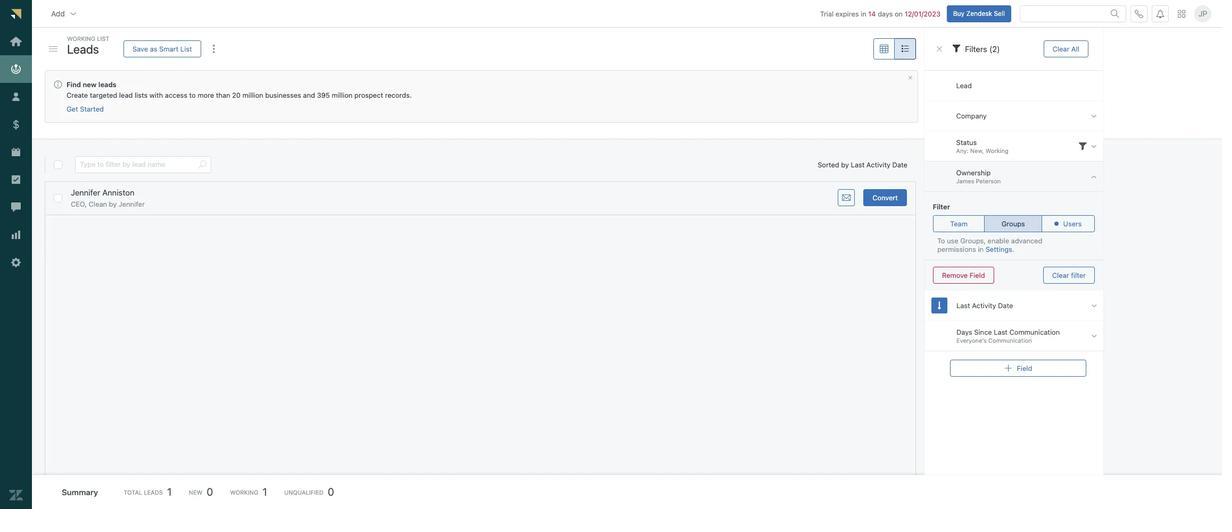 Task type: describe. For each thing, give the bounding box(es) containing it.
cancel image
[[935, 45, 944, 53]]

james
[[957, 178, 975, 185]]

angle up image
[[1092, 172, 1097, 181]]

get
[[67, 105, 78, 114]]

with
[[149, 91, 163, 100]]

.
[[1012, 245, 1014, 254]]

clear filter button
[[1043, 267, 1095, 284]]

expires
[[836, 9, 859, 18]]

to use groups, enable advanced permissions in
[[937, 237, 1043, 254]]

working 1
[[230, 487, 267, 499]]

any:
[[957, 148, 969, 155]]

1 angle down image from the top
[[1092, 112, 1097, 121]]

calls image
[[1135, 9, 1143, 18]]

(2)
[[989, 44, 1000, 54]]

search image
[[198, 161, 207, 169]]

lists
[[135, 91, 148, 100]]

get started
[[67, 105, 104, 114]]

last activity date
[[957, 302, 1013, 310]]

1 horizontal spatial date
[[998, 302, 1013, 310]]

create
[[67, 91, 88, 100]]

sorted by last activity date
[[818, 161, 908, 169]]

0 vertical spatial jennifer
[[71, 188, 100, 197]]

zendesk image
[[9, 489, 23, 503]]

leads inside working list leads
[[67, 42, 99, 56]]

unqualified 0
[[284, 487, 334, 499]]

0 vertical spatial by
[[841, 161, 849, 169]]

remove field
[[942, 271, 985, 280]]

email image
[[842, 194, 851, 202]]

1 1 from the left
[[167, 487, 172, 499]]

convert button
[[864, 190, 907, 207]]

buy zendesk sell button
[[947, 5, 1011, 22]]

0 for unqualified 0
[[328, 487, 334, 499]]

new
[[189, 489, 202, 496]]

0 horizontal spatial in
[[861, 9, 866, 18]]

to
[[189, 91, 196, 100]]

save
[[133, 44, 148, 53]]

clear for clear filter
[[1052, 271, 1069, 280]]

by inside jennifer anniston ceo, clean by jennifer
[[109, 200, 117, 208]]

and
[[303, 91, 315, 100]]

trial
[[820, 9, 834, 18]]

last for by
[[851, 161, 865, 169]]

working inside status any: new, working
[[986, 148, 1009, 155]]

groups
[[1002, 220, 1025, 228]]

12/01/2023
[[905, 9, 941, 18]]

jp
[[1199, 9, 1207, 18]]

clear all
[[1053, 44, 1080, 53]]

2 1 from the left
[[263, 487, 267, 499]]

status any: new, working
[[957, 138, 1009, 155]]

zendesk products image
[[1178, 10, 1185, 17]]

1 horizontal spatial jennifer
[[119, 200, 145, 208]]

buy zendesk sell
[[953, 9, 1005, 17]]

overflow vertical fill image
[[210, 45, 218, 53]]

add
[[51, 9, 65, 18]]

permissions
[[937, 245, 976, 254]]

convert
[[873, 194, 898, 202]]

to
[[937, 237, 945, 245]]

0 horizontal spatial filter
[[933, 203, 950, 211]]

2 angle down image from the top
[[1092, 302, 1097, 311]]

settings
[[986, 245, 1012, 254]]

2 angle down image from the top
[[1092, 332, 1097, 341]]

targeted
[[90, 91, 117, 100]]

buy
[[953, 9, 965, 17]]

info image
[[54, 80, 62, 89]]

sell
[[994, 9, 1005, 17]]

remove
[[942, 271, 968, 280]]

settings link
[[986, 245, 1012, 254]]

bell image
[[1156, 9, 1165, 18]]

add button
[[43, 3, 86, 24]]

find
[[67, 80, 81, 89]]

ownership
[[957, 169, 991, 177]]

filter fill image
[[1079, 142, 1087, 151]]

as
[[150, 44, 157, 53]]

clean
[[89, 200, 107, 208]]

search image
[[1111, 9, 1119, 18]]

clear all button
[[1044, 40, 1089, 57]]

20
[[232, 91, 241, 100]]

cancel image
[[908, 75, 913, 81]]

1 vertical spatial communication
[[988, 338, 1032, 345]]

total
[[124, 489, 142, 496]]

leads inside total leads 1
[[144, 489, 163, 496]]

summary
[[62, 488, 98, 498]]

save as smart list
[[133, 44, 192, 53]]

team button
[[933, 216, 985, 233]]

zendesk
[[966, 9, 992, 17]]



Task type: vqa. For each thing, say whether or not it's contained in the screenshot.
Jennifer to the bottom
yes



Task type: locate. For each thing, give the bounding box(es) containing it.
0 horizontal spatial 0
[[207, 487, 213, 499]]

clear
[[1053, 44, 1070, 53], [1052, 271, 1069, 280]]

leads
[[67, 42, 99, 56], [144, 489, 163, 496]]

in left settings
[[978, 245, 984, 254]]

advanced
[[1011, 237, 1043, 245]]

0 horizontal spatial date
[[893, 161, 908, 169]]

working down chevron down image
[[67, 35, 95, 42]]

1 horizontal spatial by
[[841, 161, 849, 169]]

list inside the save as smart list button
[[180, 44, 192, 53]]

1 horizontal spatial 0
[[328, 487, 334, 499]]

field
[[970, 271, 985, 280], [1017, 364, 1032, 373]]

get started link
[[67, 105, 104, 114]]

million right "20"
[[243, 91, 263, 100]]

lead
[[119, 91, 133, 100]]

2 vertical spatial working
[[230, 489, 258, 496]]

million
[[243, 91, 263, 100], [332, 91, 353, 100]]

clear filter
[[1052, 271, 1086, 280]]

total leads 1
[[124, 487, 172, 499]]

date up convert
[[893, 161, 908, 169]]

0 horizontal spatial million
[[243, 91, 263, 100]]

working inside working list leads
[[67, 35, 95, 42]]

settings .
[[986, 245, 1014, 254]]

angle down image right filter fill icon
[[1092, 142, 1097, 151]]

jp button
[[1195, 5, 1212, 22]]

more
[[198, 91, 214, 100]]

communication up field button
[[1010, 328, 1060, 337]]

days
[[878, 9, 893, 18]]

working for 1
[[230, 489, 258, 496]]

1 horizontal spatial million
[[332, 91, 353, 100]]

1 horizontal spatial 1
[[263, 487, 267, 499]]

0 vertical spatial communication
[[1010, 328, 1060, 337]]

smart
[[159, 44, 178, 53]]

field right add image
[[1017, 364, 1032, 373]]

395
[[317, 91, 330, 100]]

angle down image
[[1092, 142, 1097, 151], [1092, 302, 1097, 311]]

by
[[841, 161, 849, 169], [109, 200, 117, 208]]

0 horizontal spatial leads
[[67, 42, 99, 56]]

1 0 from the left
[[207, 487, 213, 499]]

clear down users 'button'
[[1052, 271, 1069, 280]]

0 horizontal spatial list
[[97, 35, 109, 42]]

ownership james peterson
[[957, 169, 1001, 185]]

0 vertical spatial clear
[[1053, 44, 1070, 53]]

activity up the since
[[972, 302, 996, 310]]

groups button
[[984, 216, 1042, 233]]

last right the since
[[994, 328, 1008, 337]]

0 vertical spatial angle down image
[[1092, 112, 1097, 121]]

field right remove
[[970, 271, 985, 280]]

jennifer up ceo,
[[71, 188, 100, 197]]

clear inside button
[[1052, 271, 1069, 280]]

by right sorted
[[841, 161, 849, 169]]

everyone's
[[957, 338, 987, 345]]

0 horizontal spatial working
[[67, 35, 95, 42]]

list right smart
[[180, 44, 192, 53]]

last right sorted
[[851, 161, 865, 169]]

clear inside 'button'
[[1053, 44, 1070, 53]]

1 horizontal spatial list
[[180, 44, 192, 53]]

1 million from the left
[[243, 91, 263, 100]]

ceo,
[[71, 200, 87, 208]]

1 left new
[[167, 487, 172, 499]]

2 horizontal spatial working
[[986, 148, 1009, 155]]

1 angle down image from the top
[[1092, 142, 1097, 151]]

since
[[974, 328, 992, 337]]

leads right handler image
[[67, 42, 99, 56]]

clear for clear all
[[1053, 44, 1070, 53]]

leads right total
[[144, 489, 163, 496]]

0 vertical spatial date
[[893, 161, 908, 169]]

company
[[957, 112, 987, 120]]

1
[[167, 487, 172, 499], [263, 487, 267, 499]]

working for leads
[[67, 35, 95, 42]]

jennifer down anniston
[[119, 200, 145, 208]]

activity up convert
[[867, 161, 891, 169]]

2 horizontal spatial last
[[994, 328, 1008, 337]]

remove field button
[[933, 267, 994, 284]]

sorted
[[818, 161, 839, 169]]

0 horizontal spatial by
[[109, 200, 117, 208]]

filter down users
[[1071, 271, 1086, 280]]

lead
[[957, 81, 972, 90]]

list inside working list leads
[[97, 35, 109, 42]]

1 horizontal spatial working
[[230, 489, 258, 496]]

list
[[97, 35, 109, 42], [180, 44, 192, 53]]

field inside remove field button
[[970, 271, 985, 280]]

0 for new 0
[[207, 487, 213, 499]]

status
[[957, 138, 977, 147]]

users
[[1063, 220, 1082, 228]]

0 vertical spatial field
[[970, 271, 985, 280]]

jennifer anniston link
[[71, 188, 134, 198]]

enable
[[988, 237, 1009, 245]]

1 horizontal spatial last
[[957, 302, 970, 310]]

last
[[851, 161, 865, 169], [957, 302, 970, 310], [994, 328, 1008, 337]]

0 vertical spatial activity
[[867, 161, 891, 169]]

use
[[947, 237, 959, 245]]

field inside field button
[[1017, 364, 1032, 373]]

2 vertical spatial last
[[994, 328, 1008, 337]]

list up leads
[[97, 35, 109, 42]]

0
[[207, 487, 213, 499], [328, 487, 334, 499]]

prospect
[[354, 91, 383, 100]]

1 vertical spatial filter
[[1071, 271, 1086, 280]]

1 horizontal spatial field
[[1017, 364, 1032, 373]]

working inside the working 1
[[230, 489, 258, 496]]

1 vertical spatial by
[[109, 200, 117, 208]]

0 right new
[[207, 487, 213, 499]]

1 left the unqualified
[[263, 487, 267, 499]]

filters (2)
[[965, 44, 1000, 54]]

Type to filter by lead name field
[[80, 157, 194, 173]]

new
[[83, 80, 97, 89]]

0 vertical spatial last
[[851, 161, 865, 169]]

groups,
[[960, 237, 986, 245]]

chevron down image
[[69, 9, 78, 18]]

all
[[1072, 44, 1080, 53]]

started
[[80, 105, 104, 114]]

1 vertical spatial in
[[978, 245, 984, 254]]

filter inside button
[[1071, 271, 1086, 280]]

businesses
[[265, 91, 301, 100]]

0 vertical spatial working
[[67, 35, 95, 42]]

1 vertical spatial jennifer
[[119, 200, 145, 208]]

0 vertical spatial angle down image
[[1092, 142, 1097, 151]]

1 vertical spatial angle down image
[[1092, 332, 1097, 341]]

working right new 0
[[230, 489, 258, 496]]

days
[[957, 328, 972, 337]]

new,
[[971, 148, 984, 155]]

users button
[[1042, 216, 1095, 233]]

0 horizontal spatial field
[[970, 271, 985, 280]]

1 horizontal spatial filter
[[1071, 271, 1086, 280]]

save as smart list button
[[123, 40, 201, 57]]

new 0
[[189, 487, 213, 499]]

angle down image down clear filter button at the bottom of page
[[1092, 302, 1097, 311]]

by down anniston
[[109, 200, 117, 208]]

last right long arrow down image
[[957, 302, 970, 310]]

0 horizontal spatial activity
[[867, 161, 891, 169]]

communication
[[1010, 328, 1060, 337], [988, 338, 1032, 345]]

filter fill image
[[952, 44, 961, 53]]

working list leads
[[67, 35, 109, 56]]

0 vertical spatial list
[[97, 35, 109, 42]]

trial expires in 14 days on 12/01/2023
[[820, 9, 941, 18]]

0 right the unqualified
[[328, 487, 334, 499]]

handler image
[[49, 46, 57, 52]]

in
[[861, 9, 866, 18], [978, 245, 984, 254]]

1 vertical spatial activity
[[972, 302, 996, 310]]

filter up team
[[933, 203, 950, 211]]

in inside to use groups, enable advanced permissions in
[[978, 245, 984, 254]]

team
[[950, 220, 968, 228]]

jennifer
[[71, 188, 100, 197], [119, 200, 145, 208]]

1 vertical spatial angle down image
[[1092, 302, 1097, 311]]

anniston
[[102, 188, 134, 197]]

1 vertical spatial leads
[[144, 489, 163, 496]]

1 horizontal spatial activity
[[972, 302, 996, 310]]

unqualified
[[284, 489, 324, 496]]

million right 395
[[332, 91, 353, 100]]

1 horizontal spatial leads
[[144, 489, 163, 496]]

2 million from the left
[[332, 91, 353, 100]]

0 vertical spatial filter
[[933, 203, 950, 211]]

1 vertical spatial list
[[180, 44, 192, 53]]

communication up add image
[[988, 338, 1032, 345]]

last for since
[[994, 328, 1008, 337]]

0 horizontal spatial jennifer
[[71, 188, 100, 197]]

clear left all
[[1053, 44, 1070, 53]]

last inside the days since last communication everyone's communication
[[994, 328, 1008, 337]]

1 vertical spatial working
[[986, 148, 1009, 155]]

in left 14 in the top of the page
[[861, 9, 866, 18]]

0 vertical spatial in
[[861, 9, 866, 18]]

1 horizontal spatial in
[[978, 245, 984, 254]]

peterson
[[976, 178, 1001, 185]]

add image
[[1004, 365, 1013, 373]]

access
[[165, 91, 187, 100]]

1 vertical spatial last
[[957, 302, 970, 310]]

2 0 from the left
[[328, 487, 334, 499]]

0 horizontal spatial last
[[851, 161, 865, 169]]

14
[[868, 9, 876, 18]]

than
[[216, 91, 230, 100]]

date up the days since last communication everyone's communication
[[998, 302, 1013, 310]]

field button
[[950, 360, 1086, 377]]

find new leads create targeted lead lists with access to more than 20 million businesses and 395 million prospect records.
[[67, 80, 412, 100]]

jennifer anniston ceo, clean by jennifer
[[71, 188, 145, 208]]

days since last communication everyone's communication
[[957, 328, 1060, 345]]

filters
[[965, 44, 987, 54]]

working right 'new,'
[[986, 148, 1009, 155]]

1 vertical spatial clear
[[1052, 271, 1069, 280]]

angle down image
[[1092, 112, 1097, 121], [1092, 332, 1097, 341]]

1 vertical spatial date
[[998, 302, 1013, 310]]

on
[[895, 9, 903, 18]]

working
[[67, 35, 95, 42], [986, 148, 1009, 155], [230, 489, 258, 496]]

0 horizontal spatial 1
[[167, 487, 172, 499]]

leads
[[98, 80, 116, 89]]

long arrow down image
[[938, 302, 941, 311]]

1 vertical spatial field
[[1017, 364, 1032, 373]]

0 vertical spatial leads
[[67, 42, 99, 56]]



